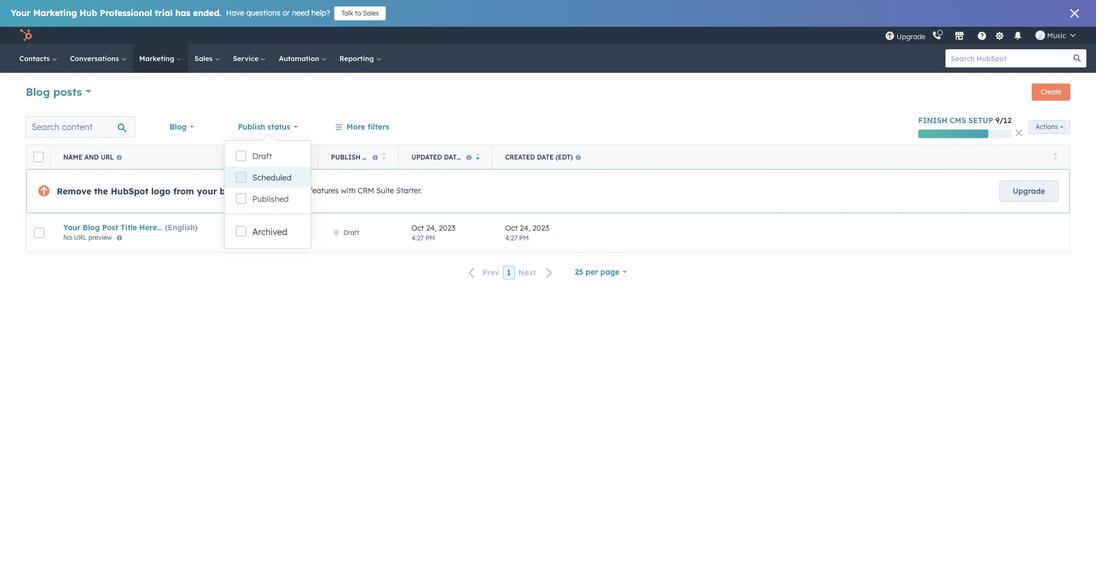 Task type: describe. For each thing, give the bounding box(es) containing it.
conversations link
[[64, 44, 133, 73]]

marketing link
[[133, 44, 188, 73]]

0 horizontal spatial upgrade
[[897, 32, 926, 40]]

name and url button
[[50, 145, 318, 169]]

search button
[[1069, 49, 1087, 68]]

service link
[[227, 44, 273, 73]]

0 horizontal spatial url
[[74, 234, 87, 242]]

calling icon button
[[929, 28, 947, 42]]

page
[[601, 268, 620, 277]]

press to sort. image
[[382, 153, 386, 160]]

oct inside "element"
[[506, 223, 518, 233]]

name
[[63, 153, 83, 161]]

blog posts
[[26, 85, 82, 98]]

have
[[226, 8, 244, 18]]

per
[[586, 268, 599, 277]]

marketplaces image
[[955, 32, 965, 41]]

logo
[[151, 186, 171, 197]]

hubspot image
[[19, 29, 32, 42]]

search image
[[1074, 55, 1082, 62]]

(english)
[[165, 223, 198, 233]]

descending sort. press to sort ascending. image
[[476, 153, 480, 160]]

with
[[341, 186, 356, 196]]

date for created
[[537, 153, 554, 161]]

publish status button
[[231, 116, 305, 138]]

setup
[[969, 116, 994, 125]]

more filters
[[347, 122, 390, 132]]

1 oct from the left
[[412, 223, 424, 233]]

talk to sales button
[[335, 6, 386, 20]]

service
[[233, 54, 261, 63]]

25
[[575, 268, 584, 277]]

sales link
[[188, 44, 227, 73]]

pagination navigation
[[463, 266, 560, 280]]

descending sort. press to sort ascending. element
[[476, 153, 480, 162]]

help button
[[974, 27, 992, 44]]

automation
[[279, 54, 322, 63]]

updated date (edt) button
[[399, 145, 493, 169]]

blog posts banner
[[26, 80, 1071, 105]]

your blog post title here... was updated on oct 24, 2023 element
[[412, 223, 480, 243]]

here...
[[139, 223, 163, 233]]

publish for publish status dropdown button
[[238, 122, 265, 132]]

finish cms setup 9 / 12
[[919, 116, 1012, 125]]

close image
[[1071, 9, 1080, 18]]

upgrade link
[[1000, 181, 1059, 202]]

1 24, from the left
[[426, 223, 437, 233]]

next
[[519, 268, 537, 278]]

conversations
[[70, 54, 121, 63]]

or
[[283, 8, 290, 18]]

press to sort. image
[[1054, 153, 1058, 160]]

unlock premium features with crm suite starter.
[[250, 186, 422, 196]]

Search content search field
[[26, 116, 135, 138]]

archived
[[253, 227, 288, 238]]

unlock
[[250, 186, 274, 196]]

12
[[1004, 116, 1012, 125]]

0 horizontal spatial sales
[[195, 54, 215, 63]]

publish for publish status button on the top left of the page
[[331, 153, 361, 161]]

pm inside "your blog post title here... was updated on oct 24, 2023" element
[[426, 234, 435, 242]]

create
[[1042, 88, 1062, 96]]

prev button
[[463, 266, 504, 280]]

date for updated
[[444, 153, 461, 161]]

contacts
[[19, 54, 52, 63]]

suite
[[377, 186, 394, 196]]

your for marketing
[[11, 8, 30, 18]]

premium
[[276, 186, 308, 196]]

name and url
[[63, 153, 114, 161]]

reporting link
[[333, 44, 388, 73]]

published
[[253, 194, 289, 204]]

to
[[355, 9, 361, 17]]

settings image
[[996, 31, 1005, 41]]

help image
[[978, 32, 988, 41]]

1
[[507, 268, 511, 278]]

draft inside list box
[[253, 151, 272, 161]]

music
[[1048, 31, 1067, 40]]

/
[[1000, 116, 1004, 125]]

professional
[[100, 8, 152, 18]]

next button
[[515, 266, 560, 280]]

status for publish status dropdown button
[[268, 122, 291, 132]]

starter.
[[397, 186, 422, 196]]

more filters button
[[329, 116, 397, 138]]

cms
[[950, 116, 967, 125]]

pm inside "element"
[[520, 234, 529, 242]]

finish
[[919, 116, 948, 125]]

2023 for "your blog post title here... was updated on oct 24, 2023" element
[[439, 223, 456, 233]]

actions
[[1037, 123, 1059, 131]]

your blog post title here... was created on oct 24, 2023 at 4:27 pm element
[[506, 223, 1058, 243]]

9
[[996, 116, 1000, 125]]

created
[[506, 153, 535, 161]]

scheduled
[[253, 173, 292, 183]]

created date (edt) button
[[493, 145, 1071, 169]]



Task type: vqa. For each thing, say whether or not it's contained in the screenshot.
There Is No Data To Show In This Time Frame. Try Changing The Date Range. for Call created totals by day
no



Task type: locate. For each thing, give the bounding box(es) containing it.
updated
[[412, 153, 442, 161]]

marketing left hub
[[33, 8, 77, 18]]

press to sort. element
[[382, 153, 386, 162], [1054, 153, 1058, 162]]

0 vertical spatial publish
[[238, 122, 265, 132]]

blog for blog posts
[[26, 85, 50, 98]]

status inside button
[[363, 153, 387, 161]]

1 vertical spatial draft
[[344, 229, 360, 237]]

2 press to sort. element from the left
[[1054, 153, 1058, 162]]

2023
[[439, 223, 456, 233], [533, 223, 550, 233]]

menu containing music
[[885, 27, 1084, 44]]

1 horizontal spatial 24,
[[520, 223, 531, 233]]

1 horizontal spatial pm
[[520, 234, 529, 242]]

1 horizontal spatial oct
[[506, 223, 518, 233]]

talk
[[342, 9, 353, 17]]

hubspot
[[111, 186, 149, 197]]

actions button
[[1030, 120, 1071, 134]]

more
[[347, 122, 366, 132]]

sales inside button
[[363, 9, 379, 17]]

1 horizontal spatial sales
[[363, 9, 379, 17]]

calling icon image
[[933, 31, 942, 41]]

url right no at the top of the page
[[74, 234, 87, 242]]

0 horizontal spatial oct
[[412, 223, 424, 233]]

(edt) for updated date (edt)
[[463, 153, 480, 161]]

press to sort. element inside created date (edt) button
[[1054, 153, 1058, 162]]

1 vertical spatial blog
[[170, 122, 187, 132]]

publish status inside publish status button
[[331, 153, 387, 161]]

2 vertical spatial blog
[[83, 223, 100, 233]]

and
[[84, 153, 99, 161]]

oct 24, 2023 4:27 pm for "your blog post title here... was updated on oct 24, 2023" element
[[412, 223, 456, 242]]

0 horizontal spatial status
[[268, 122, 291, 132]]

crm
[[358, 186, 375, 196]]

date right created
[[537, 153, 554, 161]]

0 horizontal spatial 24,
[[426, 223, 437, 233]]

0 horizontal spatial oct 24, 2023 4:27 pm
[[412, 223, 456, 242]]

2 oct from the left
[[506, 223, 518, 233]]

0 vertical spatial blog
[[26, 85, 50, 98]]

1 (edt) from the left
[[463, 153, 480, 161]]

2 date from the left
[[537, 153, 554, 161]]

posts
[[53, 85, 82, 98]]

1 horizontal spatial publish
[[331, 153, 361, 161]]

marketplaces button
[[949, 27, 971, 44]]

1 horizontal spatial blog
[[83, 223, 100, 233]]

automation link
[[273, 44, 333, 73]]

publish status for publish status dropdown button
[[238, 122, 291, 132]]

1 vertical spatial publish status
[[331, 153, 387, 161]]

1 horizontal spatial oct 24, 2023 4:27 pm
[[506, 223, 550, 242]]

press to sort. element down filters at left top
[[382, 153, 386, 162]]

1 4:27 from the left
[[412, 234, 424, 242]]

1 vertical spatial your
[[63, 223, 81, 233]]

draft down with
[[344, 229, 360, 237]]

1 button
[[504, 266, 515, 280]]

1 horizontal spatial publish status
[[331, 153, 387, 161]]

url inside button
[[101, 153, 114, 161]]

your up hubspot icon
[[11, 8, 30, 18]]

list box containing draft
[[225, 141, 311, 214]]

1 horizontal spatial url
[[101, 153, 114, 161]]

oct 24, 2023 4:27 pm down starter.
[[412, 223, 456, 242]]

url
[[101, 153, 114, 161], [74, 234, 87, 242]]

upgrade
[[897, 32, 926, 40], [1014, 187, 1046, 196]]

(edt)
[[463, 153, 480, 161], [556, 153, 573, 161]]

1 vertical spatial url
[[74, 234, 87, 242]]

finish cms setup progress bar
[[919, 130, 989, 138]]

questions
[[247, 8, 281, 18]]

create button
[[1033, 84, 1071, 101]]

publish inside dropdown button
[[238, 122, 265, 132]]

hub
[[80, 8, 97, 18]]

sales
[[363, 9, 379, 17], [195, 54, 215, 63]]

25 per page
[[575, 268, 620, 277]]

(edt) right created
[[556, 153, 573, 161]]

1 horizontal spatial 4:27
[[506, 234, 518, 242]]

greg robinson image
[[1036, 31, 1046, 40]]

0 horizontal spatial publish status
[[238, 122, 291, 132]]

blog up name and url button
[[170, 122, 187, 132]]

1 horizontal spatial draft
[[344, 229, 360, 237]]

finish cms setup button
[[919, 116, 994, 125]]

1 vertical spatial sales
[[195, 54, 215, 63]]

0 vertical spatial your
[[11, 8, 30, 18]]

2 oct 24, 2023 4:27 pm from the left
[[506, 223, 550, 242]]

0 horizontal spatial publish
[[238, 122, 265, 132]]

blog.
[[220, 186, 241, 197]]

0 horizontal spatial blog
[[26, 85, 50, 98]]

2 horizontal spatial blog
[[170, 122, 187, 132]]

prev
[[483, 268, 500, 278]]

0 vertical spatial draft
[[253, 151, 272, 161]]

0 vertical spatial publish status
[[238, 122, 291, 132]]

1 oct 24, 2023 4:27 pm from the left
[[412, 223, 456, 242]]

2023 for the your blog post title here... was created on oct 24, 2023 at 4:27 pm "element"
[[533, 223, 550, 233]]

2 (edt) from the left
[[556, 153, 573, 161]]

status down filters at left top
[[363, 153, 387, 161]]

marketing
[[33, 8, 77, 18], [139, 54, 176, 63]]

1 horizontal spatial your
[[63, 223, 81, 233]]

0 vertical spatial url
[[101, 153, 114, 161]]

oct 24, 2023 4:27 pm inside the your blog post title here... was created on oct 24, 2023 at 4:27 pm "element"
[[506, 223, 550, 242]]

status inside dropdown button
[[268, 122, 291, 132]]

oct 24, 2023 4:27 pm up next
[[506, 223, 550, 242]]

1 pm from the left
[[426, 234, 435, 242]]

date left descending sort. press to sort ascending. element at the left
[[444, 153, 461, 161]]

publish
[[238, 122, 265, 132], [331, 153, 361, 161]]

blog for blog
[[170, 122, 187, 132]]

need
[[292, 8, 310, 18]]

1 vertical spatial publish
[[331, 153, 361, 161]]

1 horizontal spatial date
[[537, 153, 554, 161]]

4:27 down starter.
[[412, 234, 424, 242]]

preview
[[89, 234, 112, 242]]

post
[[102, 223, 118, 233]]

oct
[[412, 223, 424, 233], [506, 223, 518, 233]]

from
[[173, 186, 194, 197]]

0 horizontal spatial your
[[11, 8, 30, 18]]

0 vertical spatial upgrade
[[897, 32, 926, 40]]

status up scheduled
[[268, 122, 291, 132]]

sales right 'to'
[[363, 9, 379, 17]]

notifications image
[[1014, 32, 1023, 41]]

24, inside "element"
[[520, 223, 531, 233]]

title
[[121, 223, 137, 233]]

music button
[[1030, 27, 1083, 44]]

1 horizontal spatial marketing
[[139, 54, 176, 63]]

press to sort. element for created date (edt)
[[1054, 153, 1058, 162]]

0 horizontal spatial 2023
[[439, 223, 456, 233]]

1 horizontal spatial (edt)
[[556, 153, 573, 161]]

press to sort. element inside publish status button
[[382, 153, 386, 162]]

has
[[175, 8, 191, 18]]

reporting
[[340, 54, 376, 63]]

your up no at the top of the page
[[63, 223, 81, 233]]

notifications button
[[1010, 27, 1028, 44]]

your marketing hub professional trial has ended. have questions or need help?
[[11, 8, 330, 18]]

features
[[310, 186, 339, 196]]

your blog post title here... (english)
[[63, 223, 198, 233]]

(edt) for created date (edt)
[[556, 153, 573, 161]]

0 horizontal spatial marketing
[[33, 8, 77, 18]]

remove
[[57, 186, 91, 197]]

blog inside banner
[[26, 85, 50, 98]]

publish status
[[238, 122, 291, 132], [331, 153, 387, 161]]

0 horizontal spatial press to sort. element
[[382, 153, 386, 162]]

blog posts button
[[26, 84, 92, 99]]

0 horizontal spatial pm
[[426, 234, 435, 242]]

0 horizontal spatial draft
[[253, 151, 272, 161]]

close image
[[1017, 130, 1023, 136]]

oct 24, 2023 4:27 pm inside "your blog post title here... was updated on oct 24, 2023" element
[[412, 223, 456, 242]]

oct up 1
[[506, 223, 518, 233]]

1 vertical spatial marketing
[[139, 54, 176, 63]]

status for publish status button on the top left of the page
[[363, 153, 387, 161]]

25 per page button
[[568, 262, 634, 283]]

press to sort. element down actions popup button
[[1054, 153, 1058, 162]]

no url preview
[[63, 234, 112, 242]]

1 horizontal spatial press to sort. element
[[1054, 153, 1058, 162]]

0 vertical spatial sales
[[363, 9, 379, 17]]

url right and
[[101, 153, 114, 161]]

0 horizontal spatial date
[[444, 153, 461, 161]]

1 horizontal spatial 2023
[[533, 223, 550, 233]]

1 press to sort. element from the left
[[382, 153, 386, 162]]

draft up scheduled
[[253, 151, 272, 161]]

2 pm from the left
[[520, 234, 529, 242]]

contacts link
[[13, 44, 64, 73]]

oct down starter.
[[412, 223, 424, 233]]

help?
[[312, 8, 330, 18]]

date
[[444, 153, 461, 161], [537, 153, 554, 161]]

filters
[[368, 122, 390, 132]]

settings link
[[994, 30, 1007, 41]]

oct 24, 2023 4:27 pm
[[412, 223, 456, 242], [506, 223, 550, 242]]

status
[[268, 122, 291, 132], [363, 153, 387, 161]]

publish status down more
[[331, 153, 387, 161]]

publish status up scheduled
[[238, 122, 291, 132]]

ended.
[[193, 8, 222, 18]]

updated date (edt)
[[412, 153, 480, 161]]

trial
[[155, 8, 173, 18]]

sales left service
[[195, 54, 215, 63]]

4:27 up the pagination navigation
[[506, 234, 518, 242]]

blog left the posts
[[26, 85, 50, 98]]

0 horizontal spatial (edt)
[[463, 153, 480, 161]]

4:27 inside "element"
[[506, 234, 518, 242]]

no
[[63, 234, 72, 242]]

2 4:27 from the left
[[506, 234, 518, 242]]

publish status inside publish status dropdown button
[[238, 122, 291, 132]]

your
[[197, 186, 217, 197]]

blog up no url preview
[[83, 223, 100, 233]]

1 vertical spatial status
[[363, 153, 387, 161]]

1 vertical spatial upgrade
[[1014, 187, 1046, 196]]

0 vertical spatial marketing
[[33, 8, 77, 18]]

4:27 inside "your blog post title here... was updated on oct 24, 2023" element
[[412, 234, 424, 242]]

2 2023 from the left
[[533, 223, 550, 233]]

oct 24, 2023 4:27 pm for the your blog post title here... was created on oct 24, 2023 at 4:27 pm "element"
[[506, 223, 550, 242]]

1 horizontal spatial upgrade
[[1014, 187, 1046, 196]]

Search HubSpot search field
[[946, 49, 1078, 68]]

1 horizontal spatial status
[[363, 153, 387, 161]]

2023 inside "element"
[[533, 223, 550, 233]]

your for blog
[[63, 223, 81, 233]]

the
[[94, 186, 108, 197]]

talk to sales
[[342, 9, 379, 17]]

created date (edt)
[[506, 153, 573, 161]]

publish status for publish status button on the top left of the page
[[331, 153, 387, 161]]

remove the hubspot logo from your blog.
[[57, 186, 241, 197]]

press to sort. element for publish status
[[382, 153, 386, 162]]

marketing down the 'trial'
[[139, 54, 176, 63]]

list box
[[225, 141, 311, 214]]

0 vertical spatial status
[[268, 122, 291, 132]]

hubspot link
[[13, 29, 40, 42]]

0 horizontal spatial 4:27
[[412, 234, 424, 242]]

upgrade image
[[886, 31, 895, 41]]

publish status button
[[318, 145, 399, 169]]

1 date from the left
[[444, 153, 461, 161]]

draft
[[253, 151, 272, 161], [344, 229, 360, 237]]

(edt) right updated
[[463, 153, 480, 161]]

1 2023 from the left
[[439, 223, 456, 233]]

publish inside button
[[331, 153, 361, 161]]

blog
[[26, 85, 50, 98], [170, 122, 187, 132], [83, 223, 100, 233]]

menu
[[885, 27, 1084, 44]]

2 24, from the left
[[520, 223, 531, 233]]

24,
[[426, 223, 437, 233], [520, 223, 531, 233]]



